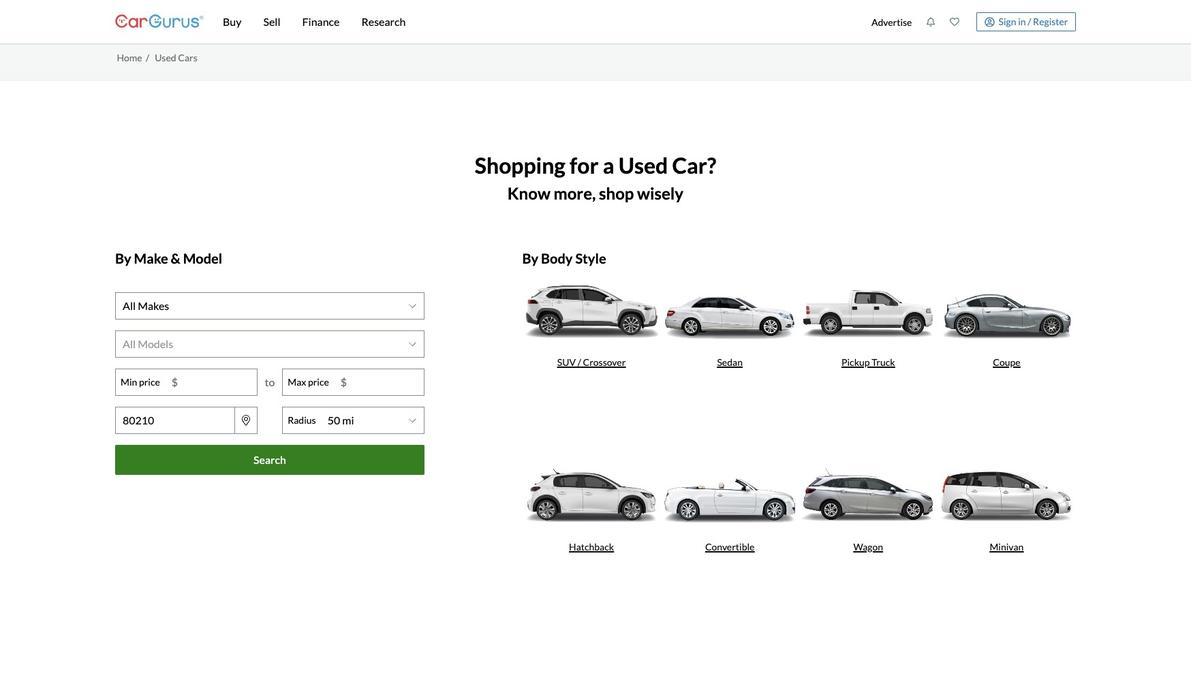 Task type: describe. For each thing, give the bounding box(es) containing it.
min
[[121, 376, 137, 388]]

1 chevron down image from the top
[[409, 302, 416, 310]]

max
[[288, 376, 306, 388]]

model
[[183, 250, 222, 266]]

pickup truck body style image
[[799, 272, 938, 350]]

cars
[[178, 52, 197, 63]]

suv / crossover body style image
[[522, 272, 661, 350]]

buy button
[[212, 0, 253, 44]]

home / used cars
[[117, 52, 197, 63]]

wagon
[[854, 541, 883, 553]]

advertise
[[872, 16, 912, 28]]

make
[[134, 250, 168, 266]]

saved cars image
[[951, 17, 960, 27]]

Min price number field
[[165, 369, 257, 395]]

coupe
[[993, 356, 1021, 368]]

chevron down image
[[409, 340, 416, 348]]

research button
[[351, 0, 417, 44]]

suv / crossover
[[557, 356, 626, 368]]

for
[[570, 152, 599, 178]]

hatchback
[[569, 541, 614, 553]]

buy
[[223, 15, 242, 28]]

price for min price
[[139, 376, 160, 388]]

finance
[[302, 15, 340, 28]]

coupe link
[[938, 272, 1076, 457]]

cargurus logo homepage link image
[[115, 2, 204, 41]]

sign in / register link
[[977, 12, 1076, 31]]

truck
[[872, 356, 895, 368]]

body
[[541, 250, 573, 266]]

a
[[603, 152, 615, 178]]

wagon link
[[799, 457, 938, 642]]

Max price number field
[[334, 369, 424, 395]]

know
[[508, 183, 551, 203]]

more,
[[554, 183, 596, 203]]

max price
[[288, 376, 329, 388]]

sell
[[263, 15, 281, 28]]

advertise link
[[865, 3, 919, 41]]

wagon body style image
[[799, 457, 938, 535]]

style
[[576, 250, 606, 266]]

in
[[1018, 16, 1026, 27]]

wisely
[[637, 183, 684, 203]]

research
[[362, 15, 406, 28]]

2 chevron down image from the top
[[409, 416, 416, 424]]

sign
[[999, 16, 1017, 27]]

0 horizontal spatial used
[[155, 52, 176, 63]]

hatchback link
[[522, 457, 661, 642]]

pickup truck
[[842, 356, 895, 368]]

minivan
[[990, 541, 1024, 553]]

suv / crossover link
[[522, 272, 661, 457]]

open notifications image
[[927, 17, 936, 27]]

convertible
[[705, 541, 755, 553]]

Zip Code telephone field
[[115, 407, 235, 434]]

by make & model
[[115, 250, 222, 266]]

by for by make & model
[[115, 250, 131, 266]]



Task type: vqa. For each thing, say whether or not it's contained in the screenshot.
the bottom "Used"
yes



Task type: locate. For each thing, give the bounding box(es) containing it.
1 price from the left
[[139, 376, 160, 388]]

price for max price
[[308, 376, 329, 388]]

shopping
[[475, 152, 566, 178]]

/ right suv
[[578, 356, 581, 368]]

sedan body style image
[[661, 272, 799, 350]]

/ for suv / crossover
[[578, 356, 581, 368]]

1 horizontal spatial used
[[619, 152, 668, 178]]

1 by from the left
[[115, 250, 131, 266]]

crossover
[[583, 356, 626, 368]]

shopping for a used car? know more, shop wisely
[[475, 152, 717, 203]]

search button
[[115, 445, 425, 475]]

menu containing sign in / register
[[865, 3, 1076, 41]]

by
[[115, 250, 131, 266], [522, 250, 539, 266]]

0 vertical spatial chevron down image
[[409, 302, 416, 310]]

sedan link
[[661, 272, 799, 457]]

pickup truck link
[[799, 272, 938, 457]]

1 horizontal spatial price
[[308, 376, 329, 388]]

convertible link
[[661, 457, 799, 642]]

to
[[265, 375, 275, 388]]

coupe body style image
[[938, 272, 1076, 350]]

home link
[[117, 52, 142, 63]]

used inside shopping for a used car? know more, shop wisely
[[619, 152, 668, 178]]

menu bar
[[204, 0, 865, 44]]

shop
[[599, 183, 634, 203]]

0 horizontal spatial price
[[139, 376, 160, 388]]

menu bar containing buy
[[204, 0, 865, 44]]

home
[[117, 52, 142, 63]]

user icon image
[[985, 17, 995, 27]]

0 vertical spatial /
[[1028, 16, 1032, 27]]

1 vertical spatial /
[[146, 52, 149, 63]]

cargurus logo homepage link link
[[115, 2, 204, 41]]

by body style
[[522, 250, 606, 266]]

/ right in
[[1028, 16, 1032, 27]]

sell button
[[253, 0, 291, 44]]

0 vertical spatial used
[[155, 52, 176, 63]]

minivan link
[[938, 457, 1076, 642]]

/ for home / used cars
[[146, 52, 149, 63]]

&
[[171, 250, 181, 266]]

finance button
[[291, 0, 351, 44]]

price right min
[[139, 376, 160, 388]]

2 price from the left
[[308, 376, 329, 388]]

2 horizontal spatial /
[[1028, 16, 1032, 27]]

car?
[[672, 152, 717, 178]]

0 horizontal spatial /
[[146, 52, 149, 63]]

1 horizontal spatial /
[[578, 356, 581, 368]]

used up wisely
[[619, 152, 668, 178]]

price right max
[[308, 376, 329, 388]]

find my location image
[[242, 415, 250, 426]]

sign in / register menu item
[[967, 12, 1076, 31]]

chevron down image
[[409, 302, 416, 310], [409, 416, 416, 424]]

/ right home on the left
[[146, 52, 149, 63]]

chevron down image down max price number field
[[409, 416, 416, 424]]

suv
[[557, 356, 576, 368]]

used left cars
[[155, 52, 176, 63]]

register
[[1033, 16, 1068, 27]]

hatchback body style image
[[522, 457, 661, 535]]

chevron down image up chevron down icon
[[409, 302, 416, 310]]

by left make
[[115, 250, 131, 266]]

radius
[[288, 415, 316, 426]]

sign in / register
[[999, 16, 1068, 27]]

by for by body style
[[522, 250, 539, 266]]

2 by from the left
[[522, 250, 539, 266]]

2 vertical spatial /
[[578, 356, 581, 368]]

sedan
[[717, 356, 743, 368]]

pickup
[[842, 356, 870, 368]]

convertible body style image
[[661, 457, 799, 535]]

/
[[1028, 16, 1032, 27], [146, 52, 149, 63], [578, 356, 581, 368]]

minivan body style image
[[938, 457, 1076, 535]]

1 vertical spatial chevron down image
[[409, 416, 416, 424]]

menu
[[865, 3, 1076, 41]]

/ inside menu item
[[1028, 16, 1032, 27]]

1 horizontal spatial by
[[522, 250, 539, 266]]

price
[[139, 376, 160, 388], [308, 376, 329, 388]]

used
[[155, 52, 176, 63], [619, 152, 668, 178]]

min price
[[121, 376, 160, 388]]

search
[[254, 453, 286, 466]]

by left body
[[522, 250, 539, 266]]

0 horizontal spatial by
[[115, 250, 131, 266]]

1 vertical spatial used
[[619, 152, 668, 178]]



